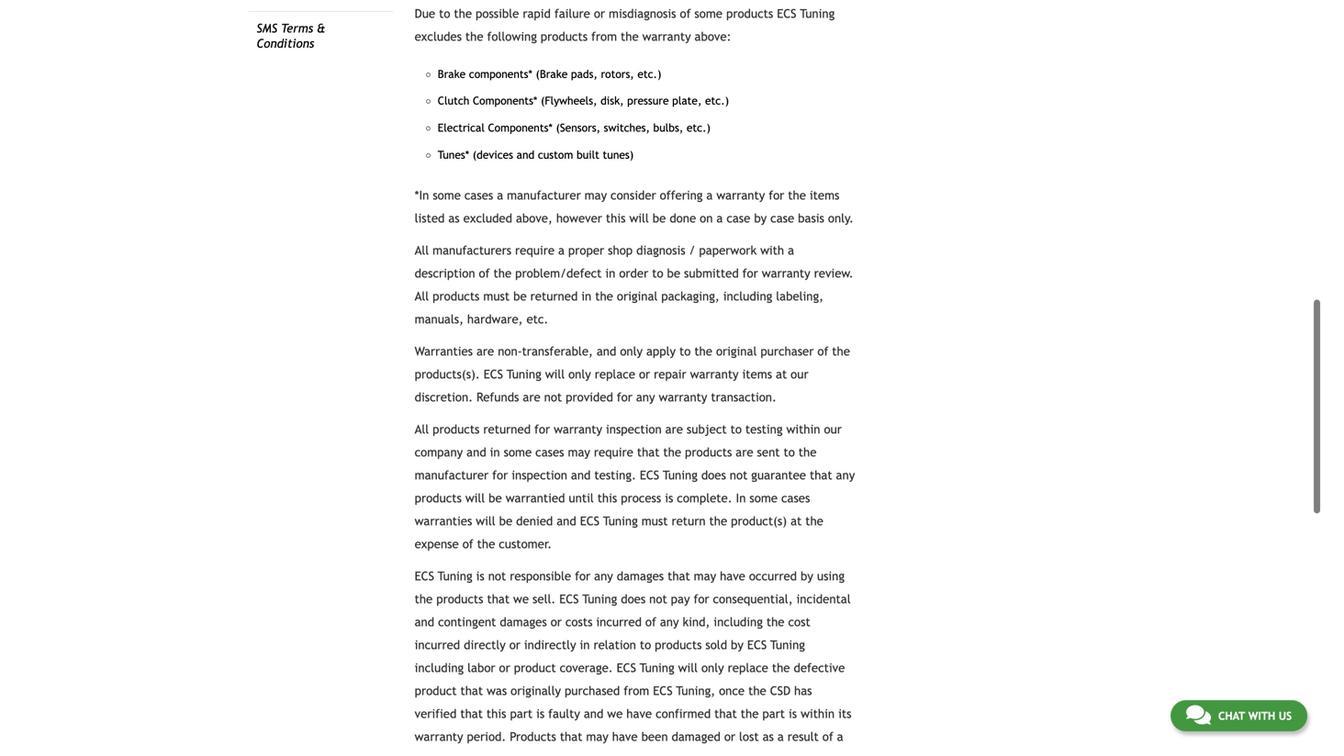 Task type: describe. For each thing, give the bounding box(es) containing it.
will up "warranties"
[[466, 491, 485, 506]]

warranties
[[415, 344, 473, 359]]

the down the manufacturers
[[494, 266, 512, 280]]

clutch components* (flywheels, disk, pressure plate, etc.)
[[438, 94, 730, 107]]

problem/defect
[[516, 266, 602, 280]]

are left subject
[[666, 422, 683, 437]]

products up above:
[[727, 6, 774, 21]]

from inside ecs tuning is not responsible for any damages that may have occurred by using the products that we sell. ecs tuning does not pay for consequential, incidental and contingent damages or costs incurred of any kind, including the cost incurred directly or indirectly in relation to products sold by ecs tuning including labor or product coverage. ecs tuning will only replace the defective product that was originally purchased from ecs tuning, once the csd has verified that this part is faulty and we have confirmed that the part is within its warranty period. products that may have been damaged or lost as a resu
[[624, 684, 650, 698]]

is down "has"
[[789, 707, 798, 721]]

and left contingent
[[415, 615, 435, 630]]

a right the on
[[717, 211, 723, 225]]

in down problem/defect
[[582, 289, 592, 303]]

are left sent at the bottom of the page
[[736, 445, 754, 460]]

coverage.
[[560, 661, 613, 676]]

as inside *in some cases a manufacturer may consider offering a warranty for the items listed as excluded above, however this will be done on a case by case basis only.
[[449, 211, 460, 225]]

electrical components* (sensors, switches, bulbs, etc.)
[[438, 121, 711, 134]]

the left cost
[[767, 615, 785, 630]]

be left warrantied
[[489, 491, 502, 506]]

does inside all products returned for warranty inspection are subject to testing within our company and in some cases may require that the products are sent to the manufacturer for inspection and testing. ecs tuning does not guarantee that any products will be warrantied until this process is complete. in some cases warranties will be denied and ecs tuning must return the product(s) at the expense of the customer.
[[702, 468, 727, 483]]

manuals,
[[415, 312, 464, 326]]

manufacturer inside all products returned for warranty inspection are subject to testing within our company and in some cases may require that the products are sent to the manufacturer for inspection and testing. ecs tuning does not guarantee that any products will be warrantied until this process is complete. in some cases warranties will be denied and ecs tuning must return the product(s) at the expense of the customer.
[[415, 468, 489, 483]]

products up company
[[433, 422, 480, 437]]

must inside all products returned for warranty inspection are subject to testing within our company and in some cases may require that the products are sent to the manufacturer for inspection and testing. ecs tuning does not guarantee that any products will be warrantied until this process is complete. in some cases warranties will be denied and ecs tuning must return the product(s) at the expense of the customer.
[[642, 514, 668, 529]]

products down subject
[[685, 445, 733, 460]]

products down failure
[[541, 29, 588, 43]]

chat with us link
[[1171, 701, 1308, 732]]

consequential,
[[713, 592, 793, 607]]

proper
[[569, 243, 605, 257]]

review.
[[815, 266, 854, 280]]

within inside ecs tuning is not responsible for any damages that may have occurred by using the products that we sell. ecs tuning does not pay for consequential, incidental and contingent damages or costs incurred of any kind, including the cost incurred directly or indirectly in relation to products sold by ecs tuning including labor or product coverage. ecs tuning will only replace the defective product that was originally purchased from ecs tuning, once the csd has verified that this part is faulty and we have confirmed that the part is within its warranty period. products that may have been damaged or lost as a resu
[[801, 707, 835, 721]]

of inside warranties are non-transferable, and only apply to the original purchaser of the products(s). ecs tuning will only replace or repair warranty items at our discretion. refunds are not provided for any warranty transaction.
[[818, 344, 829, 359]]

refunds
[[477, 390, 519, 404]]

and left custom
[[517, 148, 535, 161]]

process
[[621, 491, 662, 506]]

products inside all manufacturers require a proper shop diagnosis / paperwork with a description of the problem/defect in order to be submitted for warranty review. all products must be returned in the original packaging, including labeling, manuals, hardware, etc.
[[433, 289, 480, 303]]

due
[[415, 6, 436, 21]]

0 vertical spatial we
[[514, 592, 529, 607]]

2 part from the left
[[763, 707, 786, 721]]

our inside all products returned for warranty inspection are subject to testing within our company and in some cases may require that the products are sent to the manufacturer for inspection and testing. ecs tuning does not guarantee that any products will be warrantied until this process is complete. in some cases warranties will be denied and ecs tuning must return the product(s) at the expense of the customer.
[[825, 422, 842, 437]]

may inside *in some cases a manufacturer may consider offering a warranty for the items listed as excluded above, however this will be done on a case by case basis only.
[[585, 188, 607, 202]]

1 vertical spatial incurred
[[415, 638, 460, 653]]

subject
[[687, 422, 727, 437]]

once
[[719, 684, 745, 698]]

warranty inside all products returned for warranty inspection are subject to testing within our company and in some cases may require that the products are sent to the manufacturer for inspection and testing. ecs tuning does not guarantee that any products will be warrantied until this process is complete. in some cases warranties will be denied and ecs tuning must return the product(s) at the expense of the customer.
[[554, 422, 603, 437]]

2 horizontal spatial cases
[[782, 491, 811, 506]]

(devices
[[473, 148, 514, 161]]

excludes
[[415, 29, 462, 43]]

any inside all products returned for warranty inspection are subject to testing within our company and in some cases may require that the products are sent to the manufacturer for inspection and testing. ecs tuning does not guarantee that any products will be warrantied until this process is complete. in some cases warranties will be denied and ecs tuning must return the product(s) at the expense of the customer.
[[837, 468, 856, 483]]

above:
[[695, 29, 732, 43]]

or left "lost"
[[725, 730, 736, 744]]

not down customer.
[[488, 569, 506, 584]]

chat with us
[[1219, 710, 1293, 723]]

the left customer.
[[477, 537, 495, 551]]

pressure
[[628, 94, 669, 107]]

clutch
[[438, 94, 470, 107]]

of inside ecs tuning is not responsible for any damages that may have occurred by using the products that we sell. ecs tuning does not pay for consequential, incidental and contingent damages or costs incurred of any kind, including the cost incurred directly or indirectly in relation to products sold by ecs tuning including labor or product coverage. ecs tuning will only replace the defective product that was originally purchased from ecs tuning, once the csd has verified that this part is faulty and we have confirmed that the part is within its warranty period. products that may have been damaged or lost as a resu
[[646, 615, 657, 630]]

listed
[[415, 211, 445, 225]]

2 vertical spatial have
[[613, 730, 638, 744]]

lost
[[740, 730, 759, 744]]

the up guarantee
[[799, 445, 817, 460]]

components* for clutch
[[473, 94, 538, 107]]

has
[[795, 684, 813, 698]]

ecs inside due to the possible rapid failure or misdiagnosis of some products ecs tuning excludes the following products from the warranty above:
[[777, 6, 797, 21]]

with inside all manufacturers require a proper shop diagnosis / paperwork with a description of the problem/defect in order to be submitted for warranty review. all products must be returned in the original packaging, including labeling, manuals, hardware, etc.
[[761, 243, 785, 257]]

that up pay
[[668, 569, 691, 584]]

etc.
[[527, 312, 549, 326]]

1 part from the left
[[510, 707, 533, 721]]

etc.) for electrical components* (sensors, switches, bulbs, etc.)
[[687, 121, 711, 134]]

excluded
[[464, 211, 513, 225]]

confirmed
[[656, 707, 711, 721]]

possible
[[476, 6, 519, 21]]

some inside *in some cases a manufacturer may consider offering a warranty for the items listed as excluded above, however this will be done on a case by case basis only.
[[433, 188, 461, 202]]

a up the on
[[707, 188, 713, 202]]

1 vertical spatial we
[[608, 707, 623, 721]]

that up period.
[[461, 707, 483, 721]]

above,
[[516, 211, 553, 225]]

that up process
[[637, 445, 660, 460]]

the up "lost"
[[741, 707, 759, 721]]

*in some cases a manufacturer may consider offering a warranty for the items listed as excluded above, however this will be done on a case by case basis only.
[[415, 188, 854, 225]]

transferable,
[[522, 344, 593, 359]]

that up contingent
[[487, 592, 510, 607]]

items inside *in some cases a manufacturer may consider offering a warranty for the items listed as excluded above, however this will be done on a case by case basis only.
[[810, 188, 840, 202]]

to left testing
[[731, 422, 742, 437]]

was
[[487, 684, 507, 698]]

this inside all products returned for warranty inspection are subject to testing within our company and in some cases may require that the products are sent to the manufacturer for inspection and testing. ecs tuning does not guarantee that any products will be warrantied until this process is complete. in some cases warranties will be denied and ecs tuning must return the product(s) at the expense of the customer.
[[598, 491, 618, 506]]

for inside all manufacturers require a proper shop diagnosis / paperwork with a description of the problem/defect in order to be submitted for warranty review. all products must be returned in the original packaging, including labeling, manuals, hardware, etc.
[[743, 266, 759, 280]]

in left the order
[[606, 266, 616, 280]]

warranties
[[415, 514, 473, 529]]

sms terms & conditions
[[257, 21, 326, 51]]

cases inside *in some cases a manufacturer may consider offering a warranty for the items listed as excluded above, however this will be done on a case by case basis only.
[[465, 188, 494, 202]]

return
[[672, 514, 706, 529]]

must inside all manufacturers require a proper shop diagnosis / paperwork with a description of the problem/defect in order to be submitted for warranty review. all products must be returned in the original packaging, including labeling, manuals, hardware, etc.
[[484, 289, 510, 303]]

relation
[[594, 638, 637, 653]]

hardware,
[[468, 312, 523, 326]]

costs
[[566, 615, 593, 630]]

are left non-
[[477, 344, 495, 359]]

faulty
[[549, 707, 580, 721]]

warranty up transaction.
[[691, 367, 739, 382]]

require inside all manufacturers require a proper shop diagnosis / paperwork with a description of the problem/defect in order to be submitted for warranty review. all products must be returned in the original packaging, including labeling, manuals, hardware, etc.
[[515, 243, 555, 257]]

warranty inside *in some cases a manufacturer may consider offering a warranty for the items listed as excluded above, however this will be done on a case by case basis only.
[[717, 188, 766, 202]]

a up excluded
[[497, 188, 504, 202]]

sms terms & conditions link
[[257, 21, 326, 51]]

testing.
[[595, 468, 637, 483]]

misdiagnosis
[[609, 6, 677, 21]]

conditions
[[257, 36, 314, 51]]

failure
[[555, 6, 591, 21]]

brake
[[438, 67, 466, 80]]

labeling,
[[777, 289, 824, 303]]

the inside *in some cases a manufacturer may consider offering a warranty for the items listed as excluded above, however this will be done on a case by case basis only.
[[789, 188, 807, 202]]

2 all from the top
[[415, 289, 429, 303]]

and up until
[[571, 468, 591, 483]]

some inside due to the possible rapid failure or misdiagnosis of some products ecs tuning excludes the following products from the warranty above:
[[695, 6, 723, 21]]

any inside warranties are non-transferable, and only apply to the original purchaser of the products(s). ecs tuning will only replace or repair warranty items at our discretion. refunds are not provided for any warranty transaction.
[[637, 390, 656, 404]]

that right guarantee
[[810, 468, 833, 483]]

occurred
[[750, 569, 797, 584]]

that down labor
[[461, 684, 483, 698]]

at inside warranties are non-transferable, and only apply to the original purchaser of the products(s). ecs tuning will only replace or repair warranty items at our discretion. refunds are not provided for any warranty transaction.
[[776, 367, 788, 382]]

the down possible
[[466, 29, 484, 43]]

1 horizontal spatial product
[[514, 661, 556, 676]]

products up "warranties"
[[415, 491, 462, 506]]

0 vertical spatial incurred
[[597, 615, 642, 630]]

and down purchased
[[584, 707, 604, 721]]

indirectly
[[525, 638, 577, 653]]

the up csd
[[773, 661, 791, 676]]

does inside ecs tuning is not responsible for any damages that may have occurred by using the products that we sell. ecs tuning does not pay for consequential, incidental and contingent damages or costs incurred of any kind, including the cost incurred directly or indirectly in relation to products sold by ecs tuning including labor or product coverage. ecs tuning will only replace the defective product that was originally purchased from ecs tuning, once the csd has verified that this part is faulty and we have confirmed that the part is within its warranty period. products that may have been damaged or lost as a resu
[[621, 592, 646, 607]]

description
[[415, 266, 476, 280]]

the right apply
[[695, 344, 713, 359]]

products up contingent
[[437, 592, 484, 607]]

is down 'originally' at left bottom
[[537, 707, 545, 721]]

warranty inside all manufacturers require a proper shop diagnosis / paperwork with a description of the problem/defect in order to be submitted for warranty review. all products must be returned in the original packaging, including labeling, manuals, hardware, etc.
[[762, 266, 811, 280]]

responsible
[[510, 569, 572, 584]]

our inside warranties are non-transferable, and only apply to the original purchaser of the products(s). ecs tuning will only replace or repair warranty items at our discretion. refunds are not provided for any warranty transaction.
[[791, 367, 809, 382]]

contingent
[[438, 615, 496, 630]]

returned inside all manufacturers require a proper shop diagnosis / paperwork with a description of the problem/defect in order to be submitted for warranty review. all products must be returned in the original packaging, including labeling, manuals, hardware, etc.
[[531, 289, 578, 303]]

rotors,
[[601, 67, 635, 80]]

bulbs,
[[654, 121, 684, 134]]

tunes* (devices and custom built tunes)
[[438, 148, 634, 161]]

may inside all products returned for warranty inspection are subject to testing within our company and in some cases may require that the products are sent to the manufacturer for inspection and testing. ecs tuning does not guarantee that any products will be warrantied until this process is complete. in some cases warranties will be denied and ecs tuning must return the product(s) at the expense of the customer.
[[568, 445, 591, 460]]

incidental
[[797, 592, 851, 607]]

and inside warranties are non-transferable, and only apply to the original purchaser of the products(s). ecs tuning will only replace or repair warranty items at our discretion. refunds are not provided for any warranty transaction.
[[597, 344, 617, 359]]

to inside due to the possible rapid failure or misdiagnosis of some products ecs tuning excludes the following products from the warranty above:
[[439, 6, 451, 21]]

basis
[[799, 211, 825, 225]]

warranty inside due to the possible rapid failure or misdiagnosis of some products ecs tuning excludes the following products from the warranty above:
[[643, 29, 691, 43]]

complete.
[[677, 491, 733, 506]]

(brake
[[536, 67, 568, 80]]

the up the complete.
[[664, 445, 682, 460]]

purchased
[[565, 684, 620, 698]]

sold
[[706, 638, 728, 653]]

ecs inside warranties are non-transferable, and only apply to the original purchaser of the products(s). ecs tuning will only replace or repair warranty items at our discretion. refunds are not provided for any warranty transaction.
[[484, 367, 503, 382]]

all for all products returned for warranty inspection are subject to testing within our company and in some cases may require that the products are sent to the manufacturer for inspection and testing. ecs tuning does not guarantee that any products will be warrantied until this process is complete. in some cases warranties will be denied and ecs tuning must return the product(s) at the expense of the customer.
[[415, 422, 429, 437]]

paperwork
[[700, 243, 757, 257]]

only.
[[829, 211, 854, 225]]

packaging,
[[662, 289, 720, 303]]

2 vertical spatial including
[[415, 661, 464, 676]]

that down once
[[715, 707, 738, 721]]

1 case from the left
[[727, 211, 751, 225]]

tunes*
[[438, 148, 470, 161]]

denied
[[516, 514, 553, 529]]

be left denied
[[499, 514, 513, 529]]

the up excludes
[[454, 6, 472, 21]]

as inside ecs tuning is not responsible for any damages that may have occurred by using the products that we sell. ecs tuning does not pay for consequential, incidental and contingent damages or costs incurred of any kind, including the cost incurred directly or indirectly in relation to products sold by ecs tuning including labor or product coverage. ecs tuning will only replace the defective product that was originally purchased from ecs tuning, once the csd has verified that this part is faulty and we have confirmed that the part is within its warranty period. products that may have been damaged or lost as a resu
[[763, 730, 774, 744]]

chat
[[1219, 710, 1246, 723]]

components* for electrical
[[488, 121, 553, 134]]

csd
[[771, 684, 791, 698]]

any down pay
[[660, 615, 679, 630]]

to inside warranties are non-transferable, and only apply to the original purchaser of the products(s). ecs tuning will only replace or repair warranty items at our discretion. refunds are not provided for any warranty transaction.
[[680, 344, 691, 359]]

by inside *in some cases a manufacturer may consider offering a warranty for the items listed as excluded above, however this will be done on a case by case basis only.
[[755, 211, 767, 225]]

at inside all products returned for warranty inspection are subject to testing within our company and in some cases may require that the products are sent to the manufacturer for inspection and testing. ecs tuning does not guarantee that any products will be warrantied until this process is complete. in some cases warranties will be denied and ecs tuning must return the product(s) at the expense of the customer.
[[791, 514, 802, 529]]

1 horizontal spatial damages
[[617, 569, 664, 584]]

any right responsible
[[595, 569, 614, 584]]

*in
[[415, 188, 429, 202]]

will right "warranties"
[[476, 514, 496, 529]]

sent
[[758, 445, 780, 460]]

1 vertical spatial inspection
[[512, 468, 568, 483]]

all for all manufacturers require a proper shop diagnosis / paperwork with a description of the problem/defect in order to be submitted for warranty review. all products must be returned in the original packaging, including labeling, manuals, hardware, etc.
[[415, 243, 429, 257]]

provided
[[566, 390, 614, 404]]

1 vertical spatial have
[[627, 707, 652, 721]]

purchaser
[[761, 344, 814, 359]]

1 horizontal spatial cases
[[536, 445, 565, 460]]

that down faulty
[[560, 730, 583, 744]]



Task type: vqa. For each thing, say whether or not it's contained in the screenshot.
the Add to Cart
no



Task type: locate. For each thing, give the bounding box(es) containing it.
of inside due to the possible rapid failure or misdiagnosis of some products ecs tuning excludes the following products from the warranty above:
[[680, 6, 691, 21]]

1 vertical spatial this
[[598, 491, 618, 506]]

may down purchased
[[587, 730, 609, 744]]

be inside *in some cases a manufacturer may consider offering a warranty for the items listed as excluded above, however this will be done on a case by case basis only.
[[653, 211, 666, 225]]

etc.) right plate,
[[706, 94, 730, 107]]

our down purchaser
[[791, 367, 809, 382]]

1 vertical spatial our
[[825, 422, 842, 437]]

does
[[702, 468, 727, 483], [621, 592, 646, 607]]

0 vertical spatial inspection
[[606, 422, 662, 437]]

of
[[680, 6, 691, 21], [479, 266, 490, 280], [818, 344, 829, 359], [463, 537, 474, 551], [646, 615, 657, 630]]

of inside all products returned for warranty inspection are subject to testing within our company and in some cases may require that the products are sent to the manufacturer for inspection and testing. ecs tuning does not guarantee that any products will be warrantied until this process is complete. in some cases warranties will be denied and ecs tuning must return the product(s) at the expense of the customer.
[[463, 537, 474, 551]]

a inside ecs tuning is not responsible for any damages that may have occurred by using the products that we sell. ecs tuning does not pay for consequential, incidental and contingent damages or costs incurred of any kind, including the cost incurred directly or indirectly in relation to products sold by ecs tuning including labor or product coverage. ecs tuning will only replace the defective product that was originally purchased from ecs tuning, once the csd has verified that this part is faulty and we have confirmed that the part is within its warranty period. products that may have been damaged or lost as a resu
[[778, 730, 784, 744]]

2 vertical spatial by
[[731, 638, 744, 653]]

0 vertical spatial have
[[720, 569, 746, 584]]

a
[[497, 188, 504, 202], [707, 188, 713, 202], [717, 211, 723, 225], [559, 243, 565, 257], [788, 243, 795, 257], [778, 730, 784, 744]]

part
[[510, 707, 533, 721], [763, 707, 786, 721]]

0 vertical spatial only
[[620, 344, 643, 359]]

replace up provided
[[595, 367, 636, 382]]

1 vertical spatial within
[[801, 707, 835, 721]]

0 horizontal spatial from
[[592, 29, 617, 43]]

its
[[839, 707, 852, 721]]

is up contingent
[[476, 569, 485, 584]]

is inside all products returned for warranty inspection are subject to testing within our company and in some cases may require that the products are sent to the manufacturer for inspection and testing. ecs tuning does not guarantee that any products will be warrantied until this process is complete. in some cases warranties will be denied and ecs tuning must return the product(s) at the expense of the customer.
[[665, 491, 674, 506]]

not inside warranties are non-transferable, and only apply to the original purchaser of the products(s). ecs tuning will only replace or repair warranty items at our discretion. refunds are not provided for any warranty transaction.
[[544, 390, 562, 404]]

components*
[[469, 67, 533, 80]]

1 vertical spatial by
[[801, 569, 814, 584]]

tunes)
[[603, 148, 634, 161]]

0 horizontal spatial with
[[761, 243, 785, 257]]

tuning inside warranties are non-transferable, and only apply to the original purchaser of the products(s). ecs tuning will only replace or repair warranty items at our discretion. refunds are not provided for any warranty transaction.
[[507, 367, 542, 382]]

2 vertical spatial cases
[[782, 491, 811, 506]]

tuning inside due to the possible rapid failure or misdiagnosis of some products ecs tuning excludes the following products from the warranty above:
[[801, 6, 835, 21]]

verified
[[415, 707, 457, 721]]

2 vertical spatial etc.)
[[687, 121, 711, 134]]

1 vertical spatial damages
[[500, 615, 547, 630]]

0 vertical spatial this
[[606, 211, 626, 225]]

any right guarantee
[[837, 468, 856, 483]]

to inside ecs tuning is not responsible for any damages that may have occurred by using the products that we sell. ecs tuning does not pay for consequential, incidental and contingent damages or costs incurred of any kind, including the cost incurred directly or indirectly in relation to products sold by ecs tuning including labor or product coverage. ecs tuning will only replace the defective product that was originally purchased from ecs tuning, once the csd has verified that this part is faulty and we have confirmed that the part is within its warranty period. products that may have been damaged or lost as a resu
[[640, 638, 652, 653]]

transaction.
[[711, 390, 777, 404]]

warranties are non-transferable, and only apply to the original purchaser of the products(s). ecs tuning will only replace or repair warranty items at our discretion. refunds are not provided for any warranty transaction.
[[415, 344, 851, 404]]

0 vertical spatial original
[[617, 289, 658, 303]]

/
[[690, 243, 696, 257]]

original inside warranties are non-transferable, and only apply to the original purchaser of the products(s). ecs tuning will only replace or repair warranty items at our discretion. refunds are not provided for any warranty transaction.
[[717, 344, 757, 359]]

or left costs
[[551, 615, 562, 630]]

warranty up labeling,
[[762, 266, 811, 280]]

0 vertical spatial all
[[415, 243, 429, 257]]

damages down sell. at the left of the page
[[500, 615, 547, 630]]

manufacturer inside *in some cases a manufacturer may consider offering a warranty for the items listed as excluded above, however this will be done on a case by case basis only.
[[507, 188, 581, 202]]

0 vertical spatial cases
[[465, 188, 494, 202]]

including left labor
[[415, 661, 464, 676]]

all up description
[[415, 243, 429, 257]]

0 vertical spatial with
[[761, 243, 785, 257]]

our right testing
[[825, 422, 842, 437]]

0 horizontal spatial product
[[415, 684, 457, 698]]

2 case from the left
[[771, 211, 795, 225]]

may up kind,
[[694, 569, 717, 584]]

0 vertical spatial including
[[724, 289, 773, 303]]

case
[[727, 211, 751, 225], [771, 211, 795, 225]]

0 vertical spatial our
[[791, 367, 809, 382]]

0 vertical spatial require
[[515, 243, 555, 257]]

not left provided
[[544, 390, 562, 404]]

1 horizontal spatial at
[[791, 514, 802, 529]]

only
[[620, 344, 643, 359], [569, 367, 591, 382], [702, 661, 725, 676]]

all manufacturers require a proper shop diagnosis / paperwork with a description of the problem/defect in order to be submitted for warranty review. all products must be returned in the original packaging, including labeling, manuals, hardware, etc.
[[415, 243, 854, 326]]

the right the product(s)
[[806, 514, 824, 529]]

from inside due to the possible rapid failure or misdiagnosis of some products ecs tuning excludes the following products from the warranty above:
[[592, 29, 617, 43]]

product(s)
[[731, 514, 787, 529]]

shop
[[608, 243, 633, 257]]

pads,
[[571, 67, 598, 80]]

0 horizontal spatial items
[[743, 367, 773, 382]]

for inside warranties are non-transferable, and only apply to the original purchaser of the products(s). ecs tuning will only replace or repair warranty items at our discretion. refunds are not provided for any warranty transaction.
[[617, 390, 633, 404]]

must down process
[[642, 514, 668, 529]]

items up basis
[[810, 188, 840, 202]]

warranty up the paperwork
[[717, 188, 766, 202]]

0 horizontal spatial damages
[[500, 615, 547, 630]]

tuning,
[[677, 684, 716, 698]]

2 horizontal spatial by
[[801, 569, 814, 584]]

order
[[620, 266, 649, 280]]

cases
[[465, 188, 494, 202], [536, 445, 565, 460], [782, 491, 811, 506]]

have up consequential,
[[720, 569, 746, 584]]

0 vertical spatial at
[[776, 367, 788, 382]]

require up testing.
[[594, 445, 634, 460]]

not inside all products returned for warranty inspection are subject to testing within our company and in some cases may require that the products are sent to the manufacturer for inspection and testing. ecs tuning does not guarantee that any products will be warrantied until this process is complete. in some cases warranties will be denied and ecs tuning must return the product(s) at the expense of the customer.
[[730, 468, 748, 483]]

1 horizontal spatial require
[[594, 445, 634, 460]]

inspection up warrantied
[[512, 468, 568, 483]]

incurred down contingent
[[415, 638, 460, 653]]

or inside due to the possible rapid failure or misdiagnosis of some products ecs tuning excludes the following products from the warranty above:
[[594, 6, 605, 21]]

1 vertical spatial as
[[763, 730, 774, 744]]

be up etc.
[[514, 289, 527, 303]]

manufacturer
[[507, 188, 581, 202], [415, 468, 489, 483]]

0 vertical spatial product
[[514, 661, 556, 676]]

as
[[449, 211, 460, 225], [763, 730, 774, 744]]

the up basis
[[789, 188, 807, 202]]

in
[[606, 266, 616, 280], [582, 289, 592, 303], [490, 445, 500, 460], [580, 638, 590, 653]]

products down kind,
[[655, 638, 702, 653]]

1 vertical spatial product
[[415, 684, 457, 698]]

warranty
[[643, 29, 691, 43], [717, 188, 766, 202], [762, 266, 811, 280], [691, 367, 739, 382], [659, 390, 708, 404], [554, 422, 603, 437], [415, 730, 464, 744]]

or right directly
[[510, 638, 521, 653]]

0 horizontal spatial cases
[[465, 188, 494, 202]]

1 vertical spatial cases
[[536, 445, 565, 460]]

1 vertical spatial replace
[[728, 661, 769, 676]]

may up 'however'
[[585, 188, 607, 202]]

0 vertical spatial manufacturer
[[507, 188, 581, 202]]

all inside all products returned for warranty inspection are subject to testing within our company and in some cases may require that the products are sent to the manufacturer for inspection and testing. ecs tuning does not guarantee that any products will be warrantied until this process is complete. in some cases warranties will be denied and ecs tuning must return the product(s) at the expense of the customer.
[[415, 422, 429, 437]]

with left us
[[1249, 710, 1276, 723]]

warrantied
[[506, 491, 565, 506]]

expense
[[415, 537, 459, 551]]

product up verified
[[415, 684, 457, 698]]

to inside all manufacturers require a proper shop diagnosis / paperwork with a description of the problem/defect in order to be submitted for warranty review. all products must be returned in the original packaging, including labeling, manuals, hardware, etc.
[[653, 266, 664, 280]]

some up warrantied
[[504, 445, 532, 460]]

0 horizontal spatial original
[[617, 289, 658, 303]]

the
[[454, 6, 472, 21], [466, 29, 484, 43], [621, 29, 639, 43], [789, 188, 807, 202], [494, 266, 512, 280], [596, 289, 614, 303], [695, 344, 713, 359], [833, 344, 851, 359], [664, 445, 682, 460], [799, 445, 817, 460], [710, 514, 728, 529], [806, 514, 824, 529], [477, 537, 495, 551], [415, 592, 433, 607], [767, 615, 785, 630], [773, 661, 791, 676], [749, 684, 767, 698], [741, 707, 759, 721]]

discretion.
[[415, 390, 473, 404]]

a up labeling,
[[788, 243, 795, 257]]

0 vertical spatial as
[[449, 211, 460, 225]]

1 vertical spatial from
[[624, 684, 650, 698]]

built
[[577, 148, 600, 161]]

0 horizontal spatial require
[[515, 243, 555, 257]]

warranty down provided
[[554, 422, 603, 437]]

been
[[642, 730, 668, 744]]

1 horizontal spatial incurred
[[597, 615, 642, 630]]

products(s).
[[415, 367, 480, 382]]

in
[[736, 491, 746, 506]]

or inside warranties are non-transferable, and only apply to the original purchaser of the products(s). ecs tuning will only replace or repair warranty items at our discretion. refunds are not provided for any warranty transaction.
[[639, 367, 651, 382]]

3 all from the top
[[415, 422, 429, 437]]

0 vertical spatial etc.)
[[638, 67, 662, 80]]

including inside all manufacturers require a proper shop diagnosis / paperwork with a description of the problem/defect in order to be submitted for warranty review. all products must be returned in the original packaging, including labeling, manuals, hardware, etc.
[[724, 289, 773, 303]]

1 vertical spatial does
[[621, 592, 646, 607]]

&
[[317, 21, 326, 35]]

at down purchaser
[[776, 367, 788, 382]]

are
[[477, 344, 495, 359], [523, 390, 541, 404], [666, 422, 683, 437], [736, 445, 754, 460]]

the right purchaser
[[833, 344, 851, 359]]

only up provided
[[569, 367, 591, 382]]

manufacturers
[[433, 243, 512, 257]]

(flywheels,
[[541, 94, 598, 107]]

the down expense
[[415, 592, 433, 607]]

1 vertical spatial etc.)
[[706, 94, 730, 107]]

diagnosis
[[637, 243, 686, 257]]

of right expense
[[463, 537, 474, 551]]

switches,
[[604, 121, 650, 134]]

0 vertical spatial by
[[755, 211, 767, 225]]

2 vertical spatial all
[[415, 422, 429, 437]]

1 horizontal spatial with
[[1249, 710, 1276, 723]]

1 horizontal spatial original
[[717, 344, 757, 359]]

0 horizontal spatial we
[[514, 592, 529, 607]]

all products returned for warranty inspection are subject to testing within our company and in some cases may require that the products are sent to the manufacturer for inspection and testing. ecs tuning does not guarantee that any products will be warrantied until this process is complete. in some cases warranties will be denied and ecs tuning must return the product(s) at the expense of the customer.
[[415, 422, 856, 551]]

ecs tuning is not responsible for any damages that may have occurred by using the products that we sell. ecs tuning does not pay for consequential, incidental and contingent damages or costs incurred of any kind, including the cost incurred directly or indirectly in relation to products sold by ecs tuning including labor or product coverage. ecs tuning will only replace the defective product that was originally purchased from ecs tuning, once the csd has verified that this part is faulty and we have confirmed that the part is within its warranty period. products that may have been damaged or lost as a resu
[[415, 569, 852, 747]]

1 vertical spatial with
[[1249, 710, 1276, 723]]

warranty inside ecs tuning is not responsible for any damages that may have occurred by using the products that we sell. ecs tuning does not pay for consequential, incidental and contingent damages or costs incurred of any kind, including the cost incurred directly or indirectly in relation to products sold by ecs tuning including labor or product coverage. ecs tuning will only replace the defective product that was originally purchased from ecs tuning, once the csd has verified that this part is faulty and we have confirmed that the part is within its warranty period. products that may have been damaged or lost as a resu
[[415, 730, 464, 744]]

within down "has"
[[801, 707, 835, 721]]

1 horizontal spatial items
[[810, 188, 840, 202]]

will inside warranties are non-transferable, and only apply to the original purchaser of the products(s). ecs tuning will only replace or repair warranty items at our discretion. refunds are not provided for any warranty transaction.
[[545, 367, 565, 382]]

0 horizontal spatial incurred
[[415, 638, 460, 653]]

guarantee
[[752, 468, 807, 483]]

terms
[[281, 21, 313, 35]]

within inside all products returned for warranty inspection are subject to testing within our company and in some cases may require that the products are sent to the manufacturer for inspection and testing. ecs tuning does not guarantee that any products will be warrantied until this process is complete. in some cases warranties will be denied and ecs tuning must return the product(s) at the expense of the customer.
[[787, 422, 821, 437]]

testing
[[746, 422, 783, 437]]

0 horizontal spatial our
[[791, 367, 809, 382]]

and right company
[[467, 445, 487, 460]]

ecs
[[777, 6, 797, 21], [484, 367, 503, 382], [640, 468, 660, 483], [580, 514, 600, 529], [415, 569, 434, 584], [560, 592, 579, 607], [748, 638, 767, 653], [617, 661, 637, 676], [653, 684, 673, 698]]

brake components* (brake pads, rotors, etc.)
[[438, 67, 662, 80]]

1 vertical spatial components*
[[488, 121, 553, 134]]

0 vertical spatial replace
[[595, 367, 636, 382]]

0 vertical spatial from
[[592, 29, 617, 43]]

to right relation
[[640, 638, 652, 653]]

period.
[[467, 730, 506, 744]]

and
[[517, 148, 535, 161], [597, 344, 617, 359], [467, 445, 487, 460], [571, 468, 591, 483], [557, 514, 577, 529], [415, 615, 435, 630], [584, 707, 604, 721]]

1 horizontal spatial we
[[608, 707, 623, 721]]

disk,
[[601, 94, 624, 107]]

this down testing.
[[598, 491, 618, 506]]

the down shop on the top left
[[596, 289, 614, 303]]

must
[[484, 289, 510, 303], [642, 514, 668, 529]]

incurred
[[597, 615, 642, 630], [415, 638, 460, 653]]

some right in
[[750, 491, 778, 506]]

0 horizontal spatial manufacturer
[[415, 468, 489, 483]]

components*
[[473, 94, 538, 107], [488, 121, 553, 134]]

1 horizontal spatial inspection
[[606, 422, 662, 437]]

this inside *in some cases a manufacturer may consider offering a warranty for the items listed as excluded above, however this will be done on a case by case basis only.
[[606, 211, 626, 225]]

1 vertical spatial returned
[[484, 422, 531, 437]]

1 horizontal spatial must
[[642, 514, 668, 529]]

part down csd
[[763, 707, 786, 721]]

including down consequential,
[[714, 615, 763, 630]]

original down the order
[[617, 289, 658, 303]]

by
[[755, 211, 767, 225], [801, 569, 814, 584], [731, 638, 744, 653]]

in up coverage.
[[580, 638, 590, 653]]

only left apply
[[620, 344, 643, 359]]

may
[[585, 188, 607, 202], [568, 445, 591, 460], [694, 569, 717, 584], [587, 730, 609, 744]]

1 vertical spatial manufacturer
[[415, 468, 489, 483]]

of inside all manufacturers require a proper shop diagnosis / paperwork with a description of the problem/defect in order to be submitted for warranty review. all products must be returned in the original packaging, including labeling, manuals, hardware, etc.
[[479, 266, 490, 280]]

items inside warranties are non-transferable, and only apply to the original purchaser of the products(s). ecs tuning will only replace or repair warranty items at our discretion. refunds are not provided for any warranty transaction.
[[743, 367, 773, 382]]

1 horizontal spatial case
[[771, 211, 795, 225]]

or right labor
[[499, 661, 511, 676]]

1 horizontal spatial replace
[[728, 661, 769, 676]]

this down consider
[[606, 211, 626, 225]]

1 horizontal spatial part
[[763, 707, 786, 721]]

be down "diagnosis"
[[667, 266, 681, 280]]

have up been
[[627, 707, 652, 721]]

inspection up testing.
[[606, 422, 662, 437]]

this inside ecs tuning is not responsible for any damages that may have occurred by using the products that we sell. ecs tuning does not pay for consequential, incidental and contingent damages or costs incurred of any kind, including the cost incurred directly or indirectly in relation to products sold by ecs tuning including labor or product coverage. ecs tuning will only replace the defective product that was originally purchased from ecs tuning, once the csd has verified that this part is faulty and we have confirmed that the part is within its warranty period. products that may have been damaged or lost as a resu
[[487, 707, 507, 721]]

etc.) for brake components* (brake pads, rotors, etc.)
[[638, 67, 662, 80]]

2 vertical spatial this
[[487, 707, 507, 721]]

replace up once
[[728, 661, 769, 676]]

0 horizontal spatial by
[[731, 638, 744, 653]]

using
[[818, 569, 845, 584]]

with right the paperwork
[[761, 243, 785, 257]]

only inside ecs tuning is not responsible for any damages that may have occurred by using the products that we sell. ecs tuning does not pay for consequential, incidental and contingent damages or costs incurred of any kind, including the cost incurred directly or indirectly in relation to products sold by ecs tuning including labor or product coverage. ecs tuning will only replace the defective product that was originally purchased from ecs tuning, once the csd has verified that this part is faulty and we have confirmed that the part is within its warranty period. products that may have been damaged or lost as a resu
[[702, 661, 725, 676]]

comments image
[[1187, 705, 1212, 727]]

electrical
[[438, 121, 485, 134]]

0 horizontal spatial only
[[569, 367, 591, 382]]

all up 'manuals,'
[[415, 289, 429, 303]]

defective
[[794, 661, 846, 676]]

company
[[415, 445, 463, 460]]

apply
[[647, 344, 676, 359]]

inspection
[[606, 422, 662, 437], [512, 468, 568, 483]]

0 horizontal spatial inspection
[[512, 468, 568, 483]]

within
[[787, 422, 821, 437], [801, 707, 835, 721]]

0 horizontal spatial case
[[727, 211, 751, 225]]

is
[[665, 491, 674, 506], [476, 569, 485, 584], [537, 707, 545, 721], [789, 707, 798, 721]]

rapid
[[523, 6, 551, 21]]

0 horizontal spatial must
[[484, 289, 510, 303]]

1 vertical spatial including
[[714, 615, 763, 630]]

in down refunds
[[490, 445, 500, 460]]

1 horizontal spatial as
[[763, 730, 774, 744]]

0 horizontal spatial replace
[[595, 367, 636, 382]]

will inside ecs tuning is not responsible for any damages that may have occurred by using the products that we sell. ecs tuning does not pay for consequential, incidental and contingent damages or costs incurred of any kind, including the cost incurred directly or indirectly in relation to products sold by ecs tuning including labor or product coverage. ecs tuning will only replace the defective product that was originally purchased from ecs tuning, once the csd has verified that this part is faulty and we have confirmed that the part is within its warranty period. products that may have been damaged or lost as a resu
[[679, 661, 698, 676]]

however
[[557, 211, 603, 225]]

0 horizontal spatial does
[[621, 592, 646, 607]]

replace inside ecs tuning is not responsible for any damages that may have occurred by using the products that we sell. ecs tuning does not pay for consequential, incidental and contingent damages or costs incurred of any kind, including the cost incurred directly or indirectly in relation to products sold by ecs tuning including labor or product coverage. ecs tuning will only replace the defective product that was originally purchased from ecs tuning, once the csd has verified that this part is faulty and we have confirmed that the part is within its warranty period. products that may have been damaged or lost as a resu
[[728, 661, 769, 676]]

not left pay
[[650, 592, 668, 607]]

1 vertical spatial must
[[642, 514, 668, 529]]

1 horizontal spatial manufacturer
[[507, 188, 581, 202]]

etc.)
[[638, 67, 662, 80], [706, 94, 730, 107], [687, 121, 711, 134]]

by left using
[[801, 569, 814, 584]]

0 vertical spatial must
[[484, 289, 510, 303]]

1 horizontal spatial from
[[624, 684, 650, 698]]

to right sent at the bottom of the page
[[784, 445, 795, 460]]

our
[[791, 367, 809, 382], [825, 422, 842, 437]]

require
[[515, 243, 555, 257], [594, 445, 634, 460]]

part up 'products'
[[510, 707, 533, 721]]

sell.
[[533, 592, 556, 607]]

the down the complete.
[[710, 514, 728, 529]]

consider
[[611, 188, 657, 202]]

1 horizontal spatial by
[[755, 211, 767, 225]]

1 all from the top
[[415, 243, 429, 257]]

1 horizontal spatial does
[[702, 468, 727, 483]]

the down misdiagnosis
[[621, 29, 639, 43]]

components* up tunes* (devices and custom built tunes)
[[488, 121, 553, 134]]

1 vertical spatial original
[[717, 344, 757, 359]]

by right sold
[[731, 638, 744, 653]]

pay
[[671, 592, 690, 607]]

case right the on
[[727, 211, 751, 225]]

in inside ecs tuning is not responsible for any damages that may have occurred by using the products that we sell. ecs tuning does not pay for consequential, incidental and contingent damages or costs incurred of any kind, including the cost incurred directly or indirectly in relation to products sold by ecs tuning including labor or product coverage. ecs tuning will only replace the defective product that was originally purchased from ecs tuning, once the csd has verified that this part is faulty and we have confirmed that the part is within its warranty period. products that may have been damaged or lost as a resu
[[580, 638, 590, 653]]

2 vertical spatial only
[[702, 661, 725, 676]]

1 vertical spatial only
[[569, 367, 591, 382]]

products
[[510, 730, 557, 744]]

warranty down repair
[[659, 390, 708, 404]]

0 vertical spatial returned
[[531, 289, 578, 303]]

repair
[[654, 367, 687, 382]]

until
[[569, 491, 594, 506]]

are right refunds
[[523, 390, 541, 404]]

2 horizontal spatial only
[[702, 661, 725, 676]]

from up rotors,
[[592, 29, 617, 43]]

1 horizontal spatial only
[[620, 344, 643, 359]]

we left sell. at the left of the page
[[514, 592, 529, 607]]

does up the complete.
[[702, 468, 727, 483]]

at
[[776, 367, 788, 382], [791, 514, 802, 529]]

0 vertical spatial within
[[787, 422, 821, 437]]

require inside all products returned for warranty inspection are subject to testing within our company and in some cases may require that the products are sent to the manufacturer for inspection and testing. ecs tuning does not guarantee that any products will be warrantied until this process is complete. in some cases warranties will be denied and ecs tuning must return the product(s) at the expense of the customer.
[[594, 445, 634, 460]]

original inside all manufacturers require a proper shop diagnosis / paperwork with a description of the problem/defect in order to be submitted for warranty review. all products must be returned in the original packaging, including labeling, manuals, hardware, etc.
[[617, 289, 658, 303]]

will inside *in some cases a manufacturer may consider offering a warranty for the items listed as excluded above, however this will be done on a case by case basis only.
[[630, 211, 649, 225]]

in inside all products returned for warranty inspection are subject to testing within our company and in some cases may require that the products are sent to the manufacturer for inspection and testing. ecs tuning does not guarantee that any products will be warrantied until this process is complete. in some cases warranties will be denied and ecs tuning must return the product(s) at the expense of the customer.
[[490, 445, 500, 460]]

any
[[637, 390, 656, 404], [837, 468, 856, 483], [595, 569, 614, 584], [660, 615, 679, 630]]

case left basis
[[771, 211, 795, 225]]

returned inside all products returned for warranty inspection are subject to testing within our company and in some cases may require that the products are sent to the manufacturer for inspection and testing. ecs tuning does not guarantee that any products will be warrantied until this process is complete. in some cases warranties will be denied and ecs tuning must return the product(s) at the expense of the customer.
[[484, 422, 531, 437]]

replace inside warranties are non-transferable, and only apply to the original purchaser of the products(s). ecs tuning will only replace or repair warranty items at our discretion. refunds are not provided for any warranty transaction.
[[595, 367, 636, 382]]

the left csd
[[749, 684, 767, 698]]

0 vertical spatial damages
[[617, 569, 664, 584]]

1 vertical spatial require
[[594, 445, 634, 460]]

a up problem/defect
[[559, 243, 565, 257]]

directly
[[464, 638, 506, 653]]

with
[[761, 243, 785, 257], [1249, 710, 1276, 723]]

1 horizontal spatial our
[[825, 422, 842, 437]]

and down until
[[557, 514, 577, 529]]

1 vertical spatial at
[[791, 514, 802, 529]]

0 vertical spatial does
[[702, 468, 727, 483]]

products down description
[[433, 289, 480, 303]]

some
[[695, 6, 723, 21], [433, 188, 461, 202], [504, 445, 532, 460], [750, 491, 778, 506]]

for inside *in some cases a manufacturer may consider offering a warranty for the items listed as excluded above, however this will be done on a case by case basis only.
[[769, 188, 785, 202]]

warranty down verified
[[415, 730, 464, 744]]



